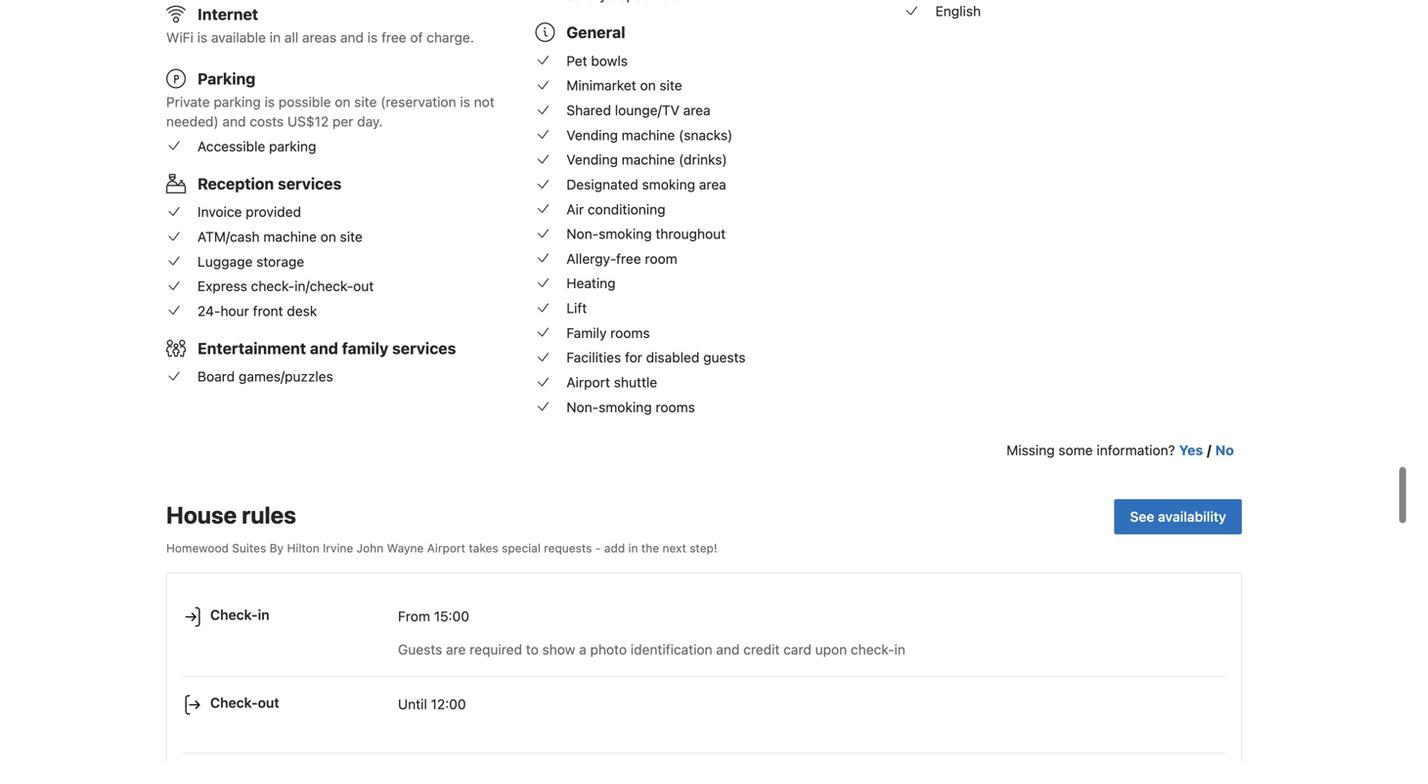 Task type: describe. For each thing, give the bounding box(es) containing it.
missing some information? yes / no
[[1007, 442, 1234, 458]]

2 vertical spatial on
[[320, 229, 336, 245]]

24-hour front desk
[[198, 303, 317, 319]]

us$12
[[287, 113, 329, 130]]

/
[[1207, 442, 1212, 458]]

in down 'by'
[[258, 607, 270, 624]]

conditioning
[[588, 201, 666, 217]]

non-smoking rooms
[[567, 399, 695, 415]]

is left not in the top left of the page
[[460, 94, 470, 110]]

allergy-free room
[[567, 251, 677, 267]]

machine for on
[[263, 229, 317, 245]]

0 vertical spatial check-
[[251, 278, 295, 294]]

availability
[[1158, 509, 1226, 525]]

accessible parking
[[198, 138, 316, 154]]

available
[[211, 29, 266, 45]]

vending for vending machine (snacks)
[[567, 127, 618, 143]]

yes button
[[1179, 441, 1203, 460]]

john
[[357, 542, 384, 555]]

disabled
[[646, 350, 700, 366]]

0 vertical spatial site
[[660, 77, 682, 94]]

is up costs
[[265, 94, 275, 110]]

luggage storage
[[198, 254, 304, 270]]

area for shared lounge/tv area
[[683, 102, 711, 118]]

guests
[[703, 350, 746, 366]]

all
[[284, 29, 298, 45]]

by
[[270, 542, 284, 555]]

bowls
[[591, 53, 628, 69]]

atm/cash
[[198, 229, 260, 245]]

areas
[[302, 29, 337, 45]]

suites
[[232, 542, 266, 555]]

airport shuttle
[[567, 375, 657, 391]]

show
[[542, 642, 575, 658]]

until 12:00
[[398, 697, 466, 713]]

luggage
[[198, 254, 253, 270]]

irvine
[[323, 542, 353, 555]]

check- for out
[[210, 696, 258, 712]]

board games/puzzles
[[198, 369, 333, 385]]

family
[[567, 325, 607, 341]]

to
[[526, 642, 539, 658]]

general
[[567, 23, 625, 42]]

and right areas on the left top of page
[[340, 29, 364, 45]]

lounge/tv
[[615, 102, 680, 118]]

entertainment
[[198, 339, 306, 358]]

0 vertical spatial rooms
[[611, 325, 650, 341]]

(snacks)
[[679, 127, 733, 143]]

1 vertical spatial check-
[[851, 642, 894, 658]]

special
[[502, 542, 541, 555]]

facilities for disabled guests
[[567, 350, 746, 366]]

machine for (drinks)
[[622, 152, 675, 168]]

-
[[595, 542, 601, 555]]

smoking for rooms
[[599, 399, 652, 415]]

allergy-
[[567, 251, 616, 267]]

family
[[342, 339, 389, 358]]

credit
[[743, 642, 780, 658]]

0 horizontal spatial airport
[[427, 542, 466, 555]]

see availability button
[[1115, 500, 1242, 535]]

check-out
[[210, 696, 279, 712]]

some
[[1059, 442, 1093, 458]]

of
[[410, 29, 423, 45]]

area for designated smoking area
[[699, 176, 726, 193]]

and inside private parking is possible on site (reservation is not needed) and costs us$12 per day.
[[222, 113, 246, 130]]

english
[[936, 3, 981, 19]]

homewood suites by hilton irvine john wayne airport takes special requests - add in the next step!
[[166, 542, 717, 555]]

a
[[579, 642, 587, 658]]

check- for in
[[210, 607, 258, 624]]

non-smoking throughout
[[567, 226, 726, 242]]

is left of in the top left of the page
[[367, 29, 378, 45]]

lift
[[567, 300, 587, 316]]

not
[[474, 94, 495, 110]]

and left family
[[310, 339, 338, 358]]

step!
[[690, 542, 717, 555]]

designated
[[567, 176, 638, 193]]

the
[[641, 542, 659, 555]]

see availability
[[1130, 509, 1226, 525]]

12:00
[[431, 697, 466, 713]]

entertainment and family services
[[198, 339, 456, 358]]

heating
[[567, 275, 616, 292]]

express check-in/check-out
[[198, 278, 374, 294]]

wifi is available in all areas and is free of charge.
[[166, 29, 474, 45]]

facilities
[[567, 350, 621, 366]]

hilton
[[287, 542, 320, 555]]

check-in
[[210, 607, 270, 624]]

throughout
[[656, 226, 726, 242]]

add
[[604, 542, 625, 555]]

provided
[[246, 204, 301, 220]]

designated smoking area
[[567, 176, 726, 193]]

express
[[198, 278, 247, 294]]

(reservation
[[381, 94, 456, 110]]

are
[[446, 642, 466, 658]]

desk
[[287, 303, 317, 319]]

required
[[470, 642, 522, 658]]

vending machine (snacks)
[[567, 127, 733, 143]]



Task type: locate. For each thing, give the bounding box(es) containing it.
hour
[[220, 303, 249, 319]]

parking
[[214, 94, 261, 110], [269, 138, 316, 154]]

from 15:00
[[398, 609, 469, 625]]

accessible
[[198, 138, 265, 154]]

and
[[340, 29, 364, 45], [222, 113, 246, 130], [310, 339, 338, 358], [716, 642, 740, 658]]

1 horizontal spatial airport
[[567, 375, 610, 391]]

airport left takes at the left
[[427, 542, 466, 555]]

board
[[198, 369, 235, 385]]

for
[[625, 350, 642, 366]]

free
[[381, 29, 406, 45], [616, 251, 641, 267]]

1 vertical spatial check-
[[210, 696, 258, 712]]

atm/cash machine on site
[[198, 229, 363, 245]]

(drinks)
[[679, 152, 727, 168]]

no
[[1216, 442, 1234, 458]]

on up in/check-
[[320, 229, 336, 245]]

1 horizontal spatial parking
[[269, 138, 316, 154]]

out
[[353, 278, 374, 294], [258, 696, 279, 712]]

0 vertical spatial non-
[[567, 226, 599, 242]]

1 horizontal spatial services
[[392, 339, 456, 358]]

0 vertical spatial airport
[[567, 375, 610, 391]]

smoking down the shuttle in the left of the page
[[599, 399, 652, 415]]

free left of in the top left of the page
[[381, 29, 406, 45]]

area up (snacks) at the top of page
[[683, 102, 711, 118]]

on inside private parking is possible on site (reservation is not needed) and costs us$12 per day.
[[335, 94, 351, 110]]

parking down us$12
[[269, 138, 316, 154]]

site inside private parking is possible on site (reservation is not needed) and costs us$12 per day.
[[354, 94, 377, 110]]

parking inside private parking is possible on site (reservation is not needed) and costs us$12 per day.
[[214, 94, 261, 110]]

0 horizontal spatial check-
[[251, 278, 295, 294]]

1 vertical spatial smoking
[[599, 226, 652, 242]]

2 check- from the top
[[210, 696, 258, 712]]

0 vertical spatial parking
[[214, 94, 261, 110]]

needed)
[[166, 113, 219, 130]]

front
[[253, 303, 283, 319]]

guests
[[398, 642, 442, 658]]

from
[[398, 609, 430, 625]]

is right wifi
[[197, 29, 207, 45]]

non- for non-smoking throughout
[[567, 226, 599, 242]]

vending
[[567, 127, 618, 143], [567, 152, 618, 168]]

1 vertical spatial free
[[616, 251, 641, 267]]

yes
[[1179, 442, 1203, 458]]

vending down shared
[[567, 127, 618, 143]]

0 horizontal spatial rooms
[[611, 325, 650, 341]]

in right upon
[[894, 642, 906, 658]]

private
[[166, 94, 210, 110]]

vending up designated on the left top of page
[[567, 152, 618, 168]]

non- for non-smoking rooms
[[567, 399, 599, 415]]

and up accessible
[[222, 113, 246, 130]]

invoice provided
[[198, 204, 301, 220]]

on up lounge/tv
[[640, 77, 656, 94]]

1 vending from the top
[[567, 127, 618, 143]]

smoking for throughout
[[599, 226, 652, 242]]

services right family
[[392, 339, 456, 358]]

card
[[784, 642, 812, 658]]

machine down lounge/tv
[[622, 127, 675, 143]]

0 vertical spatial area
[[683, 102, 711, 118]]

shuttle
[[614, 375, 657, 391]]

information?
[[1097, 442, 1175, 458]]

missing
[[1007, 442, 1055, 458]]

shared lounge/tv area
[[567, 102, 711, 118]]

homewood
[[166, 542, 229, 555]]

24-
[[198, 303, 220, 319]]

wifi
[[166, 29, 194, 45]]

parking
[[198, 69, 256, 88]]

1 horizontal spatial out
[[353, 278, 374, 294]]

smoking down vending machine (drinks)
[[642, 176, 695, 193]]

costs
[[250, 113, 284, 130]]

2 vertical spatial smoking
[[599, 399, 652, 415]]

site
[[660, 77, 682, 94], [354, 94, 377, 110], [340, 229, 363, 245]]

until
[[398, 697, 427, 713]]

1 vertical spatial airport
[[427, 542, 466, 555]]

no button
[[1216, 441, 1234, 460]]

out up family
[[353, 278, 374, 294]]

0 vertical spatial vending
[[567, 127, 618, 143]]

minimarket on site
[[567, 77, 682, 94]]

air conditioning
[[567, 201, 666, 217]]

0 vertical spatial check-
[[210, 607, 258, 624]]

airport
[[567, 375, 610, 391], [427, 542, 466, 555]]

and left credit
[[716, 642, 740, 658]]

0 horizontal spatial services
[[278, 174, 342, 193]]

non-
[[567, 226, 599, 242], [567, 399, 599, 415]]

requests
[[544, 542, 592, 555]]

0 horizontal spatial parking
[[214, 94, 261, 110]]

machine down vending machine (snacks)
[[622, 152, 675, 168]]

services up provided
[[278, 174, 342, 193]]

vending for vending machine (drinks)
[[567, 152, 618, 168]]

family rooms
[[567, 325, 650, 341]]

0 vertical spatial machine
[[622, 127, 675, 143]]

see
[[1130, 509, 1155, 525]]

1 horizontal spatial check-
[[851, 642, 894, 658]]

1 vertical spatial parking
[[269, 138, 316, 154]]

wayne
[[387, 542, 424, 555]]

is
[[197, 29, 207, 45], [367, 29, 378, 45], [265, 94, 275, 110], [460, 94, 470, 110]]

area down (drinks)
[[699, 176, 726, 193]]

possible
[[279, 94, 331, 110]]

parking for private
[[214, 94, 261, 110]]

free down non-smoking throughout
[[616, 251, 641, 267]]

1 horizontal spatial free
[[616, 251, 641, 267]]

services
[[278, 174, 342, 193], [392, 339, 456, 358]]

rooms up for at the left top
[[611, 325, 650, 341]]

reception services
[[198, 174, 342, 193]]

0 vertical spatial on
[[640, 77, 656, 94]]

0 horizontal spatial out
[[258, 696, 279, 712]]

2 non- from the top
[[567, 399, 599, 415]]

2 vending from the top
[[567, 152, 618, 168]]

1 check- from the top
[[210, 607, 258, 624]]

area
[[683, 102, 711, 118], [699, 176, 726, 193]]

in left 'all'
[[270, 29, 281, 45]]

upon
[[815, 642, 847, 658]]

guests are required to show a photo identification and credit card upon check-in
[[398, 642, 906, 658]]

in
[[270, 29, 281, 45], [628, 542, 638, 555], [258, 607, 270, 624], [894, 642, 906, 658]]

internet
[[198, 5, 258, 23]]

1 vertical spatial site
[[354, 94, 377, 110]]

rules
[[242, 501, 296, 529]]

1 horizontal spatial rooms
[[656, 399, 695, 415]]

1 vertical spatial out
[[258, 696, 279, 712]]

per
[[333, 113, 353, 130]]

games/puzzles
[[239, 369, 333, 385]]

1 vertical spatial on
[[335, 94, 351, 110]]

on up per
[[335, 94, 351, 110]]

vending machine (drinks)
[[567, 152, 727, 168]]

photo
[[590, 642, 627, 658]]

check-
[[210, 607, 258, 624], [210, 696, 258, 712]]

1 vertical spatial services
[[392, 339, 456, 358]]

machine for (snacks)
[[622, 127, 675, 143]]

check- up front
[[251, 278, 295, 294]]

invoice
[[198, 204, 242, 220]]

check- down the suites
[[210, 607, 258, 624]]

storage
[[256, 254, 304, 270]]

0 vertical spatial services
[[278, 174, 342, 193]]

1 vertical spatial vending
[[567, 152, 618, 168]]

smoking down conditioning
[[599, 226, 652, 242]]

check- right upon
[[851, 642, 894, 658]]

0 vertical spatial free
[[381, 29, 406, 45]]

house
[[166, 501, 237, 529]]

1 vertical spatial machine
[[622, 152, 675, 168]]

on
[[640, 77, 656, 94], [335, 94, 351, 110], [320, 229, 336, 245]]

2 vertical spatial machine
[[263, 229, 317, 245]]

in/check-
[[295, 278, 353, 294]]

rooms down the shuttle in the left of the page
[[656, 399, 695, 415]]

0 vertical spatial out
[[353, 278, 374, 294]]

charge.
[[427, 29, 474, 45]]

parking down parking on the left
[[214, 94, 261, 110]]

parking for accessible
[[269, 138, 316, 154]]

house rules
[[166, 501, 296, 529]]

site up lounge/tv
[[660, 77, 682, 94]]

0 horizontal spatial free
[[381, 29, 406, 45]]

site up in/check-
[[340, 229, 363, 245]]

check- down check-in
[[210, 696, 258, 712]]

non- down "airport shuttle"
[[567, 399, 599, 415]]

1 vertical spatial non-
[[567, 399, 599, 415]]

site up day.
[[354, 94, 377, 110]]

1 vertical spatial rooms
[[656, 399, 695, 415]]

minimarket
[[567, 77, 636, 94]]

machine up storage
[[263, 229, 317, 245]]

out down check-in
[[258, 696, 279, 712]]

private parking is possible on site (reservation is not needed) and costs us$12 per day.
[[166, 94, 495, 130]]

1 vertical spatial area
[[699, 176, 726, 193]]

smoking for area
[[642, 176, 695, 193]]

0 vertical spatial smoking
[[642, 176, 695, 193]]

in left the
[[628, 542, 638, 555]]

reception
[[198, 174, 274, 193]]

takes
[[469, 542, 498, 555]]

1 non- from the top
[[567, 226, 599, 242]]

shared
[[567, 102, 611, 118]]

airport down facilities
[[567, 375, 610, 391]]

non- down air
[[567, 226, 599, 242]]

2 vertical spatial site
[[340, 229, 363, 245]]



Task type: vqa. For each thing, say whether or not it's contained in the screenshot.
THE FLIGHTS link
no



